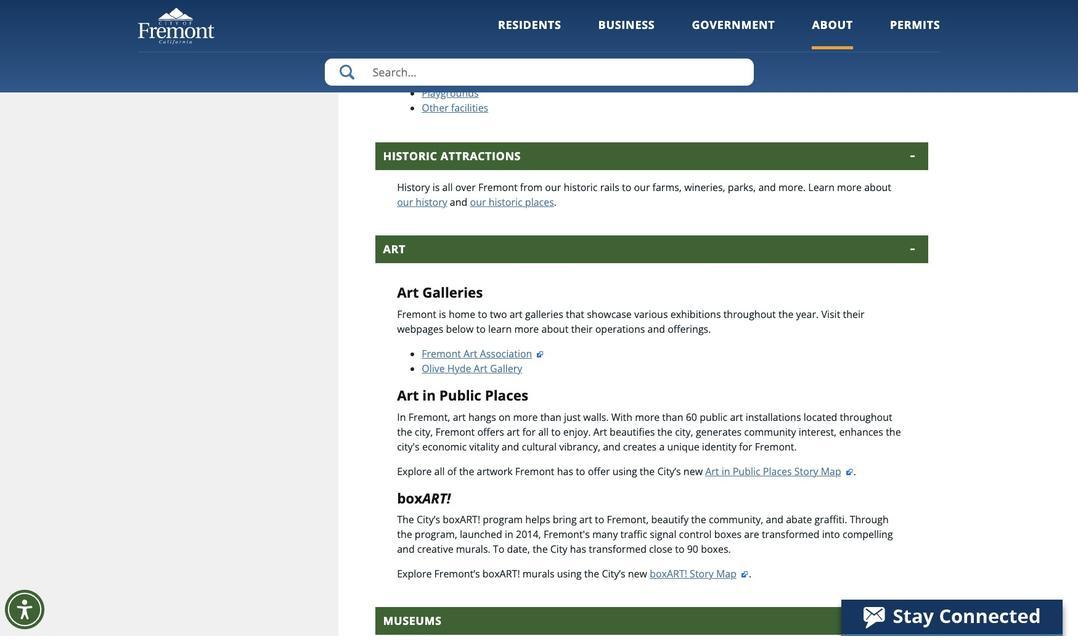 Task type: describe. For each thing, give the bounding box(es) containing it.
enjoy.
[[563, 425, 591, 439]]

the down the in
[[397, 425, 412, 439]]

central park link
[[422, 57, 478, 70]]

the down creates
[[640, 465, 655, 478]]

fremont art association olive hyde art gallery
[[422, 347, 532, 375]]

with
[[611, 410, 633, 424]]

and left creative
[[397, 543, 415, 556]]

Search text field
[[325, 59, 754, 86]]

parks,
[[728, 181, 756, 194]]

exhibitions
[[670, 308, 721, 321]]

fremont inside fremont art association olive hyde art gallery
[[422, 347, 461, 361]]

history
[[416, 196, 447, 209]]

program,
[[415, 528, 457, 541]]

art down identity at bottom right
[[705, 465, 719, 478]]

1 than from the left
[[540, 410, 562, 424]]

central
[[422, 57, 455, 70]]

many
[[592, 528, 618, 541]]

offerings.
[[668, 322, 711, 336]]

the left artwork at bottom left
[[459, 465, 474, 478]]

association
[[480, 347, 532, 361]]

of inside for all – including our furriest of residents! get outside and embrace the beautiful nature our city has to offer.
[[621, 17, 630, 31]]

. for map
[[749, 567, 752, 581]]

visit
[[821, 308, 840, 321]]

all inside art in public places in fremont, art hangs on more than just walls. with more than 60 public art installations located throughout the city, fremont offers art for all to enjoy. art beautifies the city, generates community interest, enhances the city's economic vitality and cultural vibrancy, and creates a unique identity for fremont.
[[538, 425, 549, 439]]

0 horizontal spatial story
[[690, 567, 714, 581]]

fremont inside art in public places in fremont, art hangs on more than just walls. with more than 60 public art installations located throughout the city, fremont offers art for all to enjoy. art beautifies the city, generates community interest, enhances the city's economic vitality and cultural vibrancy, and creates a unique identity for fremont.
[[436, 425, 475, 439]]

all inside the 'history is all over fremont from our historic rails to our farms, wineries, parks, and more. learn more about our history and our historic places .'
[[442, 181, 453, 194]]

beautiful
[[817, 17, 858, 31]]

learn
[[808, 181, 835, 194]]

hyde
[[447, 362, 471, 375]]

central park dog park playgrounds other facilities
[[422, 57, 488, 115]]

history
[[397, 181, 430, 194]]

fremont inside art galleries fremont is home to two art galleries that showcase various exhibitions throughout the year. visit their webpages below to learn more about their operations and offerings.
[[397, 308, 436, 321]]

boxart! story map link
[[650, 567, 749, 581]]

more up beautifies
[[635, 410, 660, 424]]

outside
[[700, 17, 734, 31]]

offers
[[477, 425, 504, 439]]

museums
[[383, 614, 442, 628]]

walls.
[[583, 410, 609, 424]]

2 than from the left
[[662, 410, 683, 424]]

2 horizontal spatial in
[[722, 465, 730, 478]]

has down vibrancy,
[[557, 465, 573, 478]]

city inside for all – including our furriest of residents! get outside and embrace the beautiful nature our city has to offer.
[[416, 32, 433, 46]]

to up many
[[595, 513, 604, 527]]

attractions
[[441, 149, 521, 164]]

on
[[499, 410, 511, 424]]

to
[[493, 543, 504, 556]]

city inside box art! the city's boxart! program helps bring art to fremont, beautify the community, and abate graffiti. through the program, launched in 2014, fremont's many traffic signal control boxes are transformed into compelling and creative murals. to date, the city has transformed close to 90 boxes.
[[550, 543, 568, 556]]

our historic places link
[[470, 196, 554, 209]]

stay connected image
[[841, 600, 1062, 634]]

boxes
[[714, 528, 742, 541]]

for inside for all – including our furriest of residents! get outside and embrace the beautiful nature our city has to offer.
[[486, 17, 499, 31]]

graffiti.
[[815, 513, 847, 527]]

about link
[[812, 17, 853, 49]]

playgrounds link
[[422, 87, 479, 100]]

0 vertical spatial transformed
[[762, 528, 820, 541]]

to left 90
[[675, 543, 685, 556]]

1 horizontal spatial story
[[794, 465, 818, 478]]

and down over
[[450, 196, 467, 209]]

murals.
[[456, 543, 491, 556]]

fremont has parks
[[397, 17, 483, 31]]

our left farms,
[[634, 181, 650, 194]]

throughout inside art in public places in fremont, art hangs on more than just walls. with more than 60 public art installations located throughout the city, fremont offers art for all to enjoy. art beautifies the city, generates community interest, enhances the city's economic vitality and cultural vibrancy, and creates a unique identity for fremont.
[[840, 410, 892, 424]]

. for the
[[854, 465, 856, 478]]

has left parks
[[439, 17, 455, 31]]

0 vertical spatial new
[[684, 465, 703, 478]]

our history link
[[397, 196, 447, 209]]

various
[[634, 308, 668, 321]]

art inside art galleries fremont is home to two art galleries that showcase various exhibitions throughout the year. visit their webpages below to learn more about their operations and offerings.
[[510, 308, 523, 321]]

the
[[397, 513, 414, 527]]

to inside for all – including our furriest of residents! get outside and embrace the beautiful nature our city has to offer.
[[454, 32, 464, 46]]

1 horizontal spatial their
[[843, 308, 865, 321]]

and left the more.
[[758, 181, 776, 194]]

other facilities link
[[422, 101, 488, 115]]

hangs
[[468, 410, 496, 424]]

fremont down cultural
[[515, 465, 555, 478]]

our left furriest
[[566, 17, 582, 31]]

the right enhances
[[886, 425, 901, 439]]

all down economic
[[434, 465, 445, 478]]

our down history
[[397, 196, 413, 209]]

1 vertical spatial transformed
[[589, 543, 647, 556]]

boxart! inside box art! the city's boxart! program helps bring art to fremont, beautify the community, and abate graffiti. through the program, launched in 2014, fremont's many traffic signal control boxes are transformed into compelling and creative murals. to date, the city has transformed close to 90 boxes.
[[443, 513, 480, 527]]

business
[[598, 17, 655, 32]]

–
[[515, 17, 520, 31]]

economic
[[422, 440, 467, 453]]

creates
[[623, 440, 657, 453]]

90
[[687, 543, 698, 556]]

art inside box art! the city's boxart! program helps bring art to fremont, beautify the community, and abate graffiti. through the program, launched in 2014, fremont's many traffic signal control boxes are transformed into compelling and creative murals. to date, the city has transformed close to 90 boxes.
[[579, 513, 592, 527]]

webpages
[[397, 322, 443, 336]]

galleries
[[525, 308, 563, 321]]

business link
[[598, 17, 655, 49]]

0 horizontal spatial using
[[557, 567, 582, 581]]

2014,
[[516, 528, 541, 541]]

date,
[[507, 543, 530, 556]]

vitality
[[469, 440, 499, 453]]

in
[[397, 410, 406, 424]]

city's inside box art! the city's boxart! program helps bring art to fremont, beautify the community, and abate graffiti. through the program, launched in 2014, fremont's many traffic signal control boxes are transformed into compelling and creative murals. to date, the city has transformed close to 90 boxes.
[[417, 513, 440, 527]]

0 horizontal spatial map
[[716, 567, 737, 581]]

public inside art in public places in fremont, art hangs on more than just walls. with more than 60 public art installations located throughout the city, fremont offers art for all to enjoy. art beautifies the city, generates community interest, enhances the city's economic vitality and cultural vibrancy, and creates a unique identity for fremont.
[[439, 386, 481, 405]]

0 horizontal spatial historic
[[489, 196, 523, 209]]

get
[[681, 17, 697, 31]]

and left abate
[[766, 513, 784, 527]]

generates
[[696, 425, 742, 439]]

explore for explore fremont's boxart! murals using the city's new
[[397, 567, 432, 581]]

art down fremont art association link
[[474, 362, 488, 375]]

a
[[659, 440, 665, 453]]

parks link
[[458, 17, 483, 31]]

bring
[[553, 513, 577, 527]]

gallery
[[490, 362, 522, 375]]

2 horizontal spatial for
[[739, 440, 752, 453]]

park
[[443, 72, 464, 85]]

and inside art galleries fremont is home to two art galleries that showcase various exhibitions throughout the year. visit their webpages below to learn more about their operations and offerings.
[[648, 322, 665, 336]]

to inside the 'history is all over fremont from our historic rails to our farms, wineries, parks, and more. learn more about our history and our historic places .'
[[622, 181, 631, 194]]

box art! the city's boxart! program helps bring art to fremont, beautify the community, and abate graffiti. through the program, launched in 2014, fremont's many traffic signal control boxes are transformed into compelling and creative murals. to date, the city has transformed close to 90 boxes.
[[397, 489, 893, 556]]

into
[[822, 528, 840, 541]]

residents!
[[633, 17, 678, 31]]

for all – including our furriest of residents! get outside and embrace the beautiful nature our city has to offer.
[[397, 17, 891, 46]]

about
[[812, 17, 853, 32]]

close
[[649, 543, 673, 556]]

olive
[[422, 362, 445, 375]]

to inside art in public places in fremont, art hangs on more than just walls. with more than 60 public art installations located throughout the city, fremont offers art for all to enjoy. art beautifies the city, generates community interest, enhances the city's economic vitality and cultural vibrancy, and creates a unique identity for fremont.
[[551, 425, 561, 439]]

is inside art galleries fremont is home to two art galleries that showcase various exhibitions throughout the year. visit their webpages below to learn more about their operations and offerings.
[[439, 308, 446, 321]]

the down the
[[397, 528, 412, 541]]

two
[[490, 308, 507, 321]]

abate
[[786, 513, 812, 527]]

art up the in
[[397, 386, 419, 405]]

the down 2014,
[[533, 543, 548, 556]]

1 vertical spatial of
[[447, 465, 457, 478]]

operations
[[595, 322, 645, 336]]

from
[[520, 181, 543, 194]]

furriest
[[585, 17, 619, 31]]

home
[[449, 308, 475, 321]]

2 city, from the left
[[675, 425, 693, 439]]

explore all of the artwork fremont has to offer using the city's new art in public places story map
[[397, 465, 841, 478]]

creative
[[417, 543, 453, 556]]

1 vertical spatial public
[[733, 465, 761, 478]]



Task type: vqa. For each thing, say whether or not it's contained in the screenshot.
St.
no



Task type: locate. For each thing, give the bounding box(es) containing it.
has down fremont has parks
[[435, 32, 452, 46]]

their
[[843, 308, 865, 321], [571, 322, 593, 336]]

1 vertical spatial map
[[716, 567, 737, 581]]

public
[[700, 410, 728, 424]]

using
[[613, 465, 637, 478], [557, 567, 582, 581]]

art down our history link
[[383, 242, 406, 257]]

has inside box art! the city's boxart! program helps bring art to fremont, beautify the community, and abate graffiti. through the program, launched in 2014, fremont's many traffic signal control boxes are transformed into compelling and creative murals. to date, the city has transformed close to 90 boxes.
[[570, 543, 586, 556]]

their right visit
[[843, 308, 865, 321]]

0 horizontal spatial of
[[447, 465, 457, 478]]

all up cultural
[[538, 425, 549, 439]]

city,
[[415, 425, 433, 439], [675, 425, 693, 439]]

new down traffic
[[628, 567, 647, 581]]

0 horizontal spatial throughout
[[724, 308, 776, 321]]

1 horizontal spatial map
[[821, 465, 841, 478]]

public down identity at bottom right
[[733, 465, 761, 478]]

located
[[804, 410, 837, 424]]

1 horizontal spatial than
[[662, 410, 683, 424]]

1 vertical spatial new
[[628, 567, 647, 581]]

0 horizontal spatial new
[[628, 567, 647, 581]]

1 explore from the top
[[397, 465, 432, 478]]

about down galleries
[[542, 322, 569, 336]]

explore for explore all of the artwork fremont has to offer using the city's new
[[397, 465, 432, 478]]

fremont up the olive in the left of the page
[[422, 347, 461, 361]]

our up the places at top
[[545, 181, 561, 194]]

than left 60
[[662, 410, 683, 424]]

2 vertical spatial in
[[505, 528, 513, 541]]

0 vertical spatial map
[[821, 465, 841, 478]]

1 horizontal spatial places
[[763, 465, 792, 478]]

more right learn
[[837, 181, 862, 194]]

0 vertical spatial city
[[416, 32, 433, 46]]

0 vertical spatial public
[[439, 386, 481, 405]]

to
[[454, 32, 464, 46], [622, 181, 631, 194], [478, 308, 487, 321], [476, 322, 486, 336], [551, 425, 561, 439], [576, 465, 585, 478], [595, 513, 604, 527], [675, 543, 685, 556]]

is
[[433, 181, 440, 194], [439, 308, 446, 321]]

1 vertical spatial for
[[522, 425, 536, 439]]

wineries,
[[684, 181, 725, 194]]

1 horizontal spatial fremont,
[[607, 513, 649, 527]]

historic
[[383, 149, 437, 164]]

than left just
[[540, 410, 562, 424]]

0 horizontal spatial than
[[540, 410, 562, 424]]

new
[[684, 465, 703, 478], [628, 567, 647, 581]]

fremont up our historic places link at top
[[478, 181, 518, 194]]

fremont inside the 'history is all over fremont from our historic rails to our farms, wineries, parks, and more. learn more about our history and our historic places .'
[[478, 181, 518, 194]]

in inside art in public places in fremont, art hangs on more than just walls. with more than 60 public art installations located throughout the city, fremont offers art for all to enjoy. art beautifies the city, generates community interest, enhances the city's economic vitality and cultural vibrancy, and creates a unique identity for fremont.
[[422, 386, 436, 405]]

historic attractions
[[383, 149, 521, 164]]

map down interest,
[[821, 465, 841, 478]]

dog park link
[[422, 72, 464, 85]]

60
[[686, 410, 697, 424]]

installations
[[746, 410, 801, 424]]

fremont, inside art in public places in fremont, art hangs on more than just walls. with more than 60 public art installations located throughout the city, fremont offers art for all to enjoy. art beautifies the city, generates community interest, enhances the city's economic vitality and cultural vibrancy, and creates a unique identity for fremont.
[[408, 410, 450, 424]]

dog
[[422, 72, 440, 85]]

1 horizontal spatial throughout
[[840, 410, 892, 424]]

0 vertical spatial fremont,
[[408, 410, 450, 424]]

city's down many
[[602, 567, 625, 581]]

throughout up enhances
[[840, 410, 892, 424]]

0 vertical spatial about
[[864, 181, 891, 194]]

0 horizontal spatial for
[[486, 17, 499, 31]]

0 horizontal spatial places
[[485, 386, 528, 405]]

is inside the 'history is all over fremont from our historic rails to our farms, wineries, parks, and more. learn more about our history and our historic places .'
[[433, 181, 440, 194]]

fremont's
[[544, 528, 590, 541]]

nature
[[861, 17, 891, 31]]

compelling
[[843, 528, 893, 541]]

city's down a
[[657, 465, 681, 478]]

the down many
[[584, 567, 599, 581]]

transformed
[[762, 528, 820, 541], [589, 543, 647, 556]]

art right public
[[730, 410, 743, 424]]

learn
[[488, 322, 512, 336]]

2 horizontal spatial city's
[[657, 465, 681, 478]]

fremont art association link
[[422, 347, 545, 361]]

1 vertical spatial using
[[557, 567, 582, 581]]

throughout inside art galleries fremont is home to two art galleries that showcase various exhibitions throughout the year. visit their webpages below to learn more about their operations and offerings.
[[724, 308, 776, 321]]

in inside box art! the city's boxart! program helps bring art to fremont, beautify the community, and abate graffiti. through the program, launched in 2014, fremont's many traffic signal control boxes are transformed into compelling and creative murals. to date, the city has transformed close to 90 boxes.
[[505, 528, 513, 541]]

0 vertical spatial .
[[554, 196, 557, 209]]

1 vertical spatial places
[[763, 465, 792, 478]]

beautify
[[651, 513, 689, 527]]

through
[[850, 513, 889, 527]]

1 vertical spatial historic
[[489, 196, 523, 209]]

transformed down many
[[589, 543, 647, 556]]

1 vertical spatial about
[[542, 322, 569, 336]]

to right rails
[[622, 181, 631, 194]]

city's
[[657, 465, 681, 478], [417, 513, 440, 527], [602, 567, 625, 581]]

1 horizontal spatial new
[[684, 465, 703, 478]]

over
[[455, 181, 476, 194]]

2 vertical spatial for
[[739, 440, 752, 453]]

embrace
[[757, 17, 797, 31]]

1 vertical spatial their
[[571, 322, 593, 336]]

1 vertical spatial fremont,
[[607, 513, 649, 527]]

0 vertical spatial explore
[[397, 465, 432, 478]]

residents
[[498, 17, 561, 32]]

farms,
[[653, 181, 682, 194]]

art!
[[422, 489, 451, 508]]

traffic
[[621, 528, 647, 541]]

parks
[[458, 17, 483, 31]]

their down that
[[571, 322, 593, 336]]

permits link
[[890, 17, 940, 49]]

fremont up central
[[397, 17, 436, 31]]

boxart! down to
[[483, 567, 520, 581]]

about inside the 'history is all over fremont from our historic rails to our farms, wineries, parks, and more. learn more about our history and our historic places .'
[[864, 181, 891, 194]]

fremont, right the in
[[408, 410, 450, 424]]

to left two
[[478, 308, 487, 321]]

1 horizontal spatial city
[[550, 543, 568, 556]]

beautifies
[[610, 425, 655, 439]]

signal
[[650, 528, 677, 541]]

year.
[[796, 308, 819, 321]]

art galleries fremont is home to two art galleries that showcase various exhibitions throughout the year. visit their webpages below to learn more about their operations and offerings.
[[397, 283, 865, 336]]

our down over
[[470, 196, 486, 209]]

park
[[458, 57, 478, 70]]

art down walls.
[[593, 425, 607, 439]]

are
[[744, 528, 759, 541]]

tab
[[375, 0, 928, 7]]

story down 90
[[690, 567, 714, 581]]

playgrounds
[[422, 87, 479, 100]]

all inside for all – including our furriest of residents! get outside and embrace the beautiful nature our city has to offer.
[[502, 17, 512, 31]]

0 horizontal spatial boxart!
[[443, 513, 480, 527]]

1 vertical spatial .
[[854, 465, 856, 478]]

city down fremont's
[[550, 543, 568, 556]]

unique
[[667, 440, 699, 453]]

the up control
[[691, 513, 706, 527]]

0 vertical spatial is
[[433, 181, 440, 194]]

2 vertical spatial city's
[[602, 567, 625, 581]]

1 horizontal spatial city,
[[675, 425, 693, 439]]

offer
[[588, 465, 610, 478]]

permits
[[890, 17, 940, 32]]

city's up program, in the left of the page
[[417, 513, 440, 527]]

art right bring
[[579, 513, 592, 527]]

1 horizontal spatial transformed
[[762, 528, 820, 541]]

about inside art galleries fremont is home to two art galleries that showcase various exhibitions throughout the year. visit their webpages below to learn more about their operations and offerings.
[[542, 322, 569, 336]]

0 horizontal spatial city's
[[417, 513, 440, 527]]

our down fremont has parks
[[397, 32, 413, 46]]

fremont, inside box art! the city's boxart! program helps bring art to fremont, beautify the community, and abate graffiti. through the program, launched in 2014, fremont's many traffic signal control boxes are transformed into compelling and creative murals. to date, the city has transformed close to 90 boxes.
[[607, 513, 649, 527]]

and down various
[[648, 322, 665, 336]]

the inside art galleries fremont is home to two art galleries that showcase various exhibitions throughout the year. visit their webpages below to learn more about their operations and offerings.
[[779, 308, 794, 321]]

about right learn
[[864, 181, 891, 194]]

the left "year."
[[779, 308, 794, 321]]

more.
[[779, 181, 806, 194]]

0 vertical spatial using
[[613, 465, 637, 478]]

story down the fremont.
[[794, 465, 818, 478]]

fremont's
[[434, 567, 480, 581]]

and right outside
[[736, 17, 754, 31]]

fremont.
[[755, 440, 797, 453]]

0 vertical spatial historic
[[564, 181, 598, 194]]

government link
[[692, 17, 775, 49]]

0 vertical spatial for
[[486, 17, 499, 31]]

0 horizontal spatial in
[[422, 386, 436, 405]]

for up cultural
[[522, 425, 536, 439]]

other facilities
[[422, 101, 488, 115]]

boxart! up launched at the bottom left
[[443, 513, 480, 527]]

historic left rails
[[564, 181, 598, 194]]

1 city, from the left
[[415, 425, 433, 439]]

explore down city's on the bottom left of the page
[[397, 465, 432, 478]]

. inside the 'history is all over fremont from our historic rails to our farms, wineries, parks, and more. learn more about our history and our historic places .'
[[554, 196, 557, 209]]

places inside art in public places in fremont, art hangs on more than just walls. with more than 60 public art installations located throughout the city, fremont offers art for all to enjoy. art beautifies the city, generates community interest, enhances the city's economic vitality and cultural vibrancy, and creates a unique identity for fremont.
[[485, 386, 528, 405]]

is left home
[[439, 308, 446, 321]]

0 horizontal spatial about
[[542, 322, 569, 336]]

art up webpages
[[397, 283, 419, 302]]

public
[[439, 386, 481, 405], [733, 465, 761, 478]]

more down galleries
[[514, 322, 539, 336]]

2 horizontal spatial boxart!
[[650, 567, 687, 581]]

including
[[522, 17, 564, 31]]

0 vertical spatial their
[[843, 308, 865, 321]]

0 horizontal spatial .
[[554, 196, 557, 209]]

and inside for all – including our furriest of residents! get outside and embrace the beautiful nature our city has to offer.
[[736, 17, 754, 31]]

control
[[679, 528, 712, 541]]

1 vertical spatial throughout
[[840, 410, 892, 424]]

art
[[510, 308, 523, 321], [453, 410, 466, 424], [730, 410, 743, 424], [507, 425, 520, 439], [579, 513, 592, 527]]

1 horizontal spatial boxart!
[[483, 567, 520, 581]]

0 horizontal spatial city,
[[415, 425, 433, 439]]

explore down creative
[[397, 567, 432, 581]]

to left 'enjoy.'
[[551, 425, 561, 439]]

more right "on" at the left
[[513, 410, 538, 424]]

map down boxes.
[[716, 567, 737, 581]]

1 horizontal spatial in
[[505, 528, 513, 541]]

in down program
[[505, 528, 513, 541]]

that
[[566, 308, 584, 321]]

and down beautifies
[[603, 440, 621, 453]]

to left learn
[[476, 322, 486, 336]]

0 vertical spatial of
[[621, 17, 630, 31]]

art inside art galleries fremont is home to two art galleries that showcase various exhibitions throughout the year. visit their webpages below to learn more about their operations and offerings.
[[397, 283, 419, 302]]

1 horizontal spatial about
[[864, 181, 891, 194]]

1 horizontal spatial city's
[[602, 567, 625, 581]]

0 horizontal spatial their
[[571, 322, 593, 336]]

city, up unique
[[675, 425, 693, 439]]

is up history
[[433, 181, 440, 194]]

of right furriest
[[621, 17, 630, 31]]

2 horizontal spatial .
[[854, 465, 856, 478]]

city down fremont has parks
[[416, 32, 433, 46]]

fremont up economic
[[436, 425, 475, 439]]

1 horizontal spatial historic
[[564, 181, 598, 194]]

galleries
[[422, 283, 483, 302]]

boxart! down close
[[650, 567, 687, 581]]

2 vertical spatial .
[[749, 567, 752, 581]]

1 vertical spatial is
[[439, 308, 446, 321]]

0 horizontal spatial transformed
[[589, 543, 647, 556]]

1 horizontal spatial public
[[733, 465, 761, 478]]

for up offer.
[[486, 17, 499, 31]]

the up a
[[657, 425, 673, 439]]

0 vertical spatial places
[[485, 386, 528, 405]]

identity
[[702, 440, 737, 453]]

art left hangs
[[453, 410, 466, 424]]

1 horizontal spatial using
[[613, 465, 637, 478]]

artwork
[[477, 465, 513, 478]]

more inside art galleries fremont is home to two art galleries that showcase various exhibitions throughout the year. visit their webpages below to learn more about their operations and offerings.
[[514, 322, 539, 336]]

showcase
[[587, 308, 632, 321]]

cultural
[[522, 440, 557, 453]]

throughout
[[724, 308, 776, 321], [840, 410, 892, 424]]

historic down from
[[489, 196, 523, 209]]

2 explore from the top
[[397, 567, 432, 581]]

fremont,
[[408, 410, 450, 424], [607, 513, 649, 527]]

new down unique
[[684, 465, 703, 478]]

0 horizontal spatial public
[[439, 386, 481, 405]]

0 vertical spatial in
[[422, 386, 436, 405]]

all left – at top
[[502, 17, 512, 31]]

art in public places story map link
[[705, 465, 854, 478]]

using right offer on the bottom
[[613, 465, 637, 478]]

1 horizontal spatial .
[[749, 567, 752, 581]]

art up olive hyde art gallery link at bottom
[[464, 347, 477, 361]]

to down parks link
[[454, 32, 464, 46]]

explore fremont's boxart! murals using the city's new boxart! story map
[[397, 567, 737, 581]]

1 horizontal spatial for
[[522, 425, 536, 439]]

1 vertical spatial city
[[550, 543, 568, 556]]

0 horizontal spatial city
[[416, 32, 433, 46]]

the right embrace on the top of page
[[800, 17, 815, 31]]

1 vertical spatial in
[[722, 465, 730, 478]]

and down offers
[[502, 440, 519, 453]]

0 vertical spatial story
[[794, 465, 818, 478]]

more inside the 'history is all over fremont from our historic rails to our farms, wineries, parks, and more. learn more about our history and our historic places .'
[[837, 181, 862, 194]]

helps
[[525, 513, 550, 527]]

in down identity at bottom right
[[722, 465, 730, 478]]

the inside for all – including our furriest of residents! get outside and embrace the beautiful nature our city has to offer.
[[800, 17, 815, 31]]

1 vertical spatial story
[[690, 567, 714, 581]]

to left offer on the bottom
[[576, 465, 585, 478]]

has inside for all – including our furriest of residents! get outside and embrace the beautiful nature our city has to offer.
[[435, 32, 452, 46]]

just
[[564, 410, 581, 424]]

offer.
[[466, 32, 491, 46]]

boxart!
[[443, 513, 480, 527], [483, 567, 520, 581], [650, 567, 687, 581]]

fremont up webpages
[[397, 308, 436, 321]]

0 vertical spatial throughout
[[724, 308, 776, 321]]

places down the fremont.
[[763, 465, 792, 478]]

art
[[383, 242, 406, 257], [397, 283, 419, 302], [464, 347, 477, 361], [474, 362, 488, 375], [397, 386, 419, 405], [593, 425, 607, 439], [705, 465, 719, 478]]

murals
[[523, 567, 555, 581]]

art down "on" at the left
[[507, 425, 520, 439]]

1 vertical spatial explore
[[397, 567, 432, 581]]

historic
[[564, 181, 598, 194], [489, 196, 523, 209]]

and
[[736, 17, 754, 31], [758, 181, 776, 194], [450, 196, 467, 209], [648, 322, 665, 336], [502, 440, 519, 453], [603, 440, 621, 453], [766, 513, 784, 527], [397, 543, 415, 556]]

launched
[[460, 528, 502, 541]]

0 vertical spatial city's
[[657, 465, 681, 478]]

has down fremont's
[[570, 543, 586, 556]]

public down hyde
[[439, 386, 481, 405]]

1 horizontal spatial of
[[621, 17, 630, 31]]

0 horizontal spatial fremont,
[[408, 410, 450, 424]]

1 vertical spatial city's
[[417, 513, 440, 527]]

using right murals
[[557, 567, 582, 581]]



